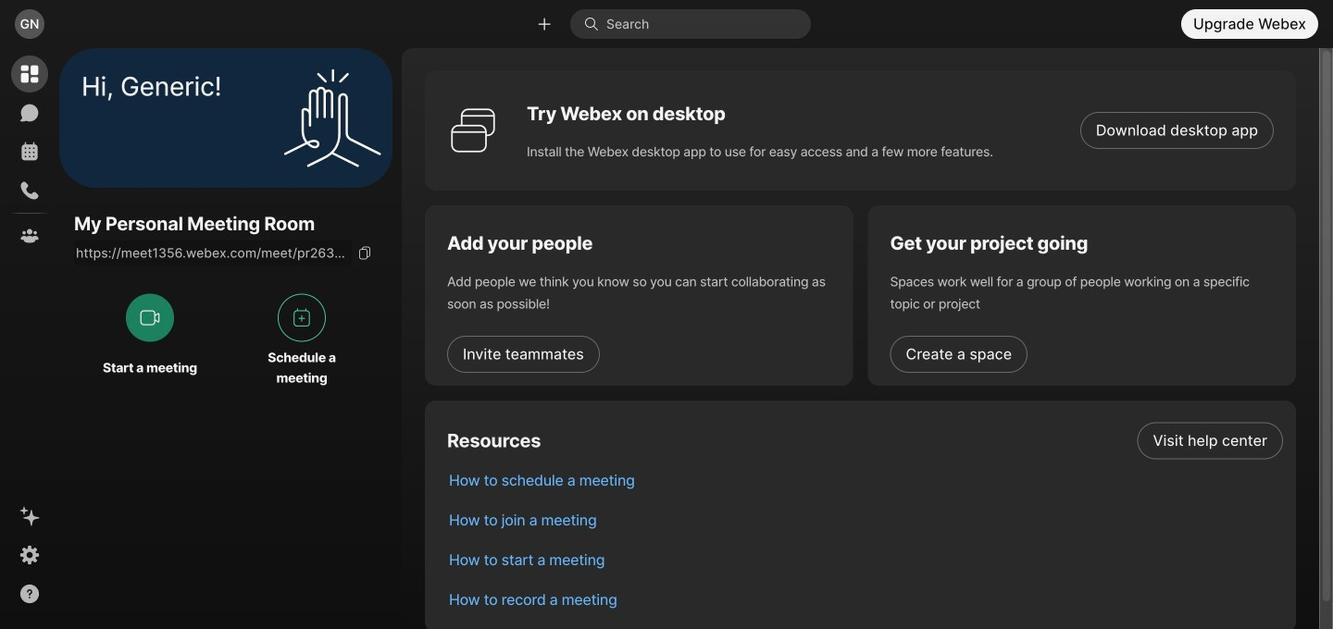 Task type: vqa. For each thing, say whether or not it's contained in the screenshot.
search_18 icon
no



Task type: describe. For each thing, give the bounding box(es) containing it.
3 list item from the top
[[434, 501, 1297, 541]]

webex tab list
[[11, 56, 48, 255]]



Task type: locate. For each thing, give the bounding box(es) containing it.
list item
[[434, 421, 1297, 461], [434, 461, 1297, 501], [434, 501, 1297, 541], [434, 541, 1297, 581], [434, 581, 1297, 621]]

5 list item from the top
[[434, 581, 1297, 621]]

2 list item from the top
[[434, 461, 1297, 501]]

4 list item from the top
[[434, 541, 1297, 581]]

navigation
[[0, 48, 59, 630]]

None text field
[[74, 240, 352, 266]]

1 list item from the top
[[434, 421, 1297, 461]]

two hands high fiving image
[[277, 63, 388, 174]]



